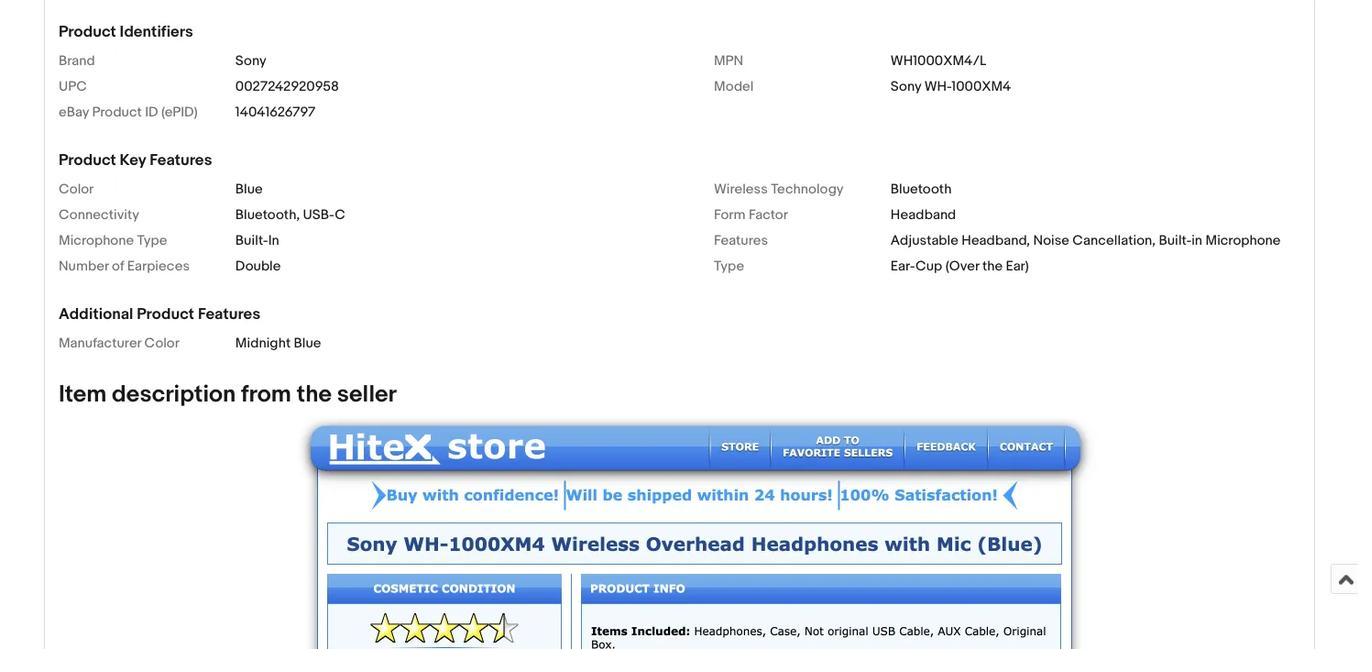 Task type: locate. For each thing, give the bounding box(es) containing it.
sony
[[235, 53, 267, 69], [891, 78, 922, 95]]

features down form factor
[[714, 233, 768, 249]]

1 horizontal spatial sony
[[891, 78, 922, 95]]

features up "midnight"
[[198, 305, 261, 324]]

microphone
[[59, 233, 134, 249], [1206, 233, 1281, 249]]

model
[[714, 78, 754, 95]]

form factor
[[714, 207, 788, 223]]

0 horizontal spatial built-
[[235, 233, 268, 249]]

sony for sony
[[235, 53, 267, 69]]

type down form
[[714, 258, 745, 275]]

0 vertical spatial the
[[983, 258, 1003, 275]]

blue up bluetooth,
[[235, 181, 263, 198]]

ear-
[[891, 258, 916, 275]]

wireless
[[714, 181, 768, 198]]

adjustable headband, noise cancellation, built-in microphone
[[891, 233, 1281, 249]]

0 vertical spatial blue
[[235, 181, 263, 198]]

blue
[[235, 181, 263, 198], [294, 335, 321, 352]]

cancellation,
[[1073, 233, 1156, 249]]

2 microphone from the left
[[1206, 233, 1281, 249]]

features
[[150, 151, 212, 170], [714, 233, 768, 249], [198, 305, 261, 324]]

(over
[[946, 258, 980, 275]]

built-
[[235, 233, 268, 249], [1159, 233, 1192, 249]]

14041626797
[[235, 104, 316, 121]]

1 vertical spatial type
[[714, 258, 745, 275]]

sony up 0027242920958
[[235, 53, 267, 69]]

1 vertical spatial features
[[714, 233, 768, 249]]

0 horizontal spatial sony
[[235, 53, 267, 69]]

0 horizontal spatial the
[[297, 381, 332, 409]]

built-in
[[235, 233, 279, 249]]

bluetooth
[[891, 181, 952, 198]]

type up earpieces on the top left
[[137, 233, 167, 249]]

0 vertical spatial sony
[[235, 53, 267, 69]]

microphone right in
[[1206, 233, 1281, 249]]

0 vertical spatial features
[[150, 151, 212, 170]]

noise
[[1034, 233, 1070, 249]]

0 horizontal spatial color
[[59, 181, 94, 198]]

built- right cancellation,
[[1159, 233, 1192, 249]]

earpieces
[[127, 258, 190, 275]]

1 vertical spatial color
[[144, 335, 180, 352]]

product down earpieces on the top left
[[137, 305, 194, 324]]

0 horizontal spatial microphone
[[59, 233, 134, 249]]

product
[[59, 22, 116, 42], [92, 104, 142, 121], [59, 151, 116, 170], [137, 305, 194, 324]]

0 vertical spatial type
[[137, 233, 167, 249]]

features for product key features
[[150, 151, 212, 170]]

wh1000xm4/l
[[891, 53, 987, 69]]

0 horizontal spatial blue
[[235, 181, 263, 198]]

microphone type
[[59, 233, 167, 249]]

1 horizontal spatial the
[[983, 258, 1003, 275]]

2 vertical spatial features
[[198, 305, 261, 324]]

built- up double
[[235, 233, 268, 249]]

0 vertical spatial color
[[59, 181, 94, 198]]

wireless technology
[[714, 181, 844, 198]]

color up connectivity
[[59, 181, 94, 198]]

ear-cup (over the ear)
[[891, 258, 1029, 275]]

bluetooth,
[[235, 207, 300, 223]]

connectivity
[[59, 207, 139, 223]]

mpn
[[714, 53, 744, 69]]

of
[[112, 258, 124, 275]]

manufacturer
[[59, 335, 141, 352]]

blue right "midnight"
[[294, 335, 321, 352]]

features right key
[[150, 151, 212, 170]]

1 horizontal spatial microphone
[[1206, 233, 1281, 249]]

ebay product id (epid)
[[59, 104, 198, 121]]

description
[[112, 381, 236, 409]]

the left the ear)
[[983, 258, 1003, 275]]

1 microphone from the left
[[59, 233, 134, 249]]

product left key
[[59, 151, 116, 170]]

microphone down connectivity
[[59, 233, 134, 249]]

1 horizontal spatial blue
[[294, 335, 321, 352]]

sony left wh-
[[891, 78, 922, 95]]

1 vertical spatial the
[[297, 381, 332, 409]]

number of earpieces
[[59, 258, 190, 275]]

id
[[145, 104, 158, 121]]

key
[[120, 151, 146, 170]]

the for from
[[297, 381, 332, 409]]

headband,
[[962, 233, 1031, 249]]

1 horizontal spatial built-
[[1159, 233, 1192, 249]]

1 vertical spatial sony
[[891, 78, 922, 95]]

headband
[[891, 207, 957, 223]]

brand
[[59, 53, 95, 69]]

color down additional product features on the top of the page
[[144, 335, 180, 352]]

type
[[137, 233, 167, 249], [714, 258, 745, 275]]

the
[[983, 258, 1003, 275], [297, 381, 332, 409]]

the right from
[[297, 381, 332, 409]]

color
[[59, 181, 94, 198], [144, 335, 180, 352]]



Task type: describe. For each thing, give the bounding box(es) containing it.
product key features
[[59, 151, 212, 170]]

number
[[59, 258, 109, 275]]

wh-
[[925, 78, 952, 95]]

seller
[[337, 381, 397, 409]]

in
[[268, 233, 279, 249]]

0 horizontal spatial type
[[137, 233, 167, 249]]

(epid)
[[161, 104, 198, 121]]

item description from the seller
[[59, 381, 397, 409]]

bluetooth, usb-c
[[235, 207, 345, 223]]

additional
[[59, 305, 133, 324]]

sony wh-1000xm4
[[891, 78, 1012, 95]]

1 horizontal spatial color
[[144, 335, 180, 352]]

product up brand
[[59, 22, 116, 42]]

from
[[241, 381, 291, 409]]

0027242920958
[[235, 78, 339, 95]]

technology
[[771, 181, 844, 198]]

features for additional product features
[[198, 305, 261, 324]]

in
[[1192, 233, 1203, 249]]

ebay
[[59, 104, 89, 121]]

identifiers
[[120, 22, 193, 42]]

product identifiers
[[59, 22, 193, 42]]

1 vertical spatial blue
[[294, 335, 321, 352]]

product left id
[[92, 104, 142, 121]]

ear)
[[1006, 258, 1029, 275]]

midnight blue
[[235, 335, 321, 352]]

manufacturer color
[[59, 335, 180, 352]]

2 built- from the left
[[1159, 233, 1192, 249]]

double
[[235, 258, 281, 275]]

adjustable
[[891, 233, 959, 249]]

additional product features
[[59, 305, 261, 324]]

usb-
[[303, 207, 335, 223]]

upc
[[59, 78, 87, 95]]

1000xm4
[[952, 78, 1012, 95]]

form
[[714, 207, 746, 223]]

the for (over
[[983, 258, 1003, 275]]

c
[[335, 207, 345, 223]]

factor
[[749, 207, 788, 223]]

item
[[59, 381, 107, 409]]

1 horizontal spatial type
[[714, 258, 745, 275]]

midnight
[[235, 335, 291, 352]]

cup
[[916, 258, 943, 275]]

sony for sony wh-1000xm4
[[891, 78, 922, 95]]

1 built- from the left
[[235, 233, 268, 249]]



Task type: vqa. For each thing, say whether or not it's contained in the screenshot.


